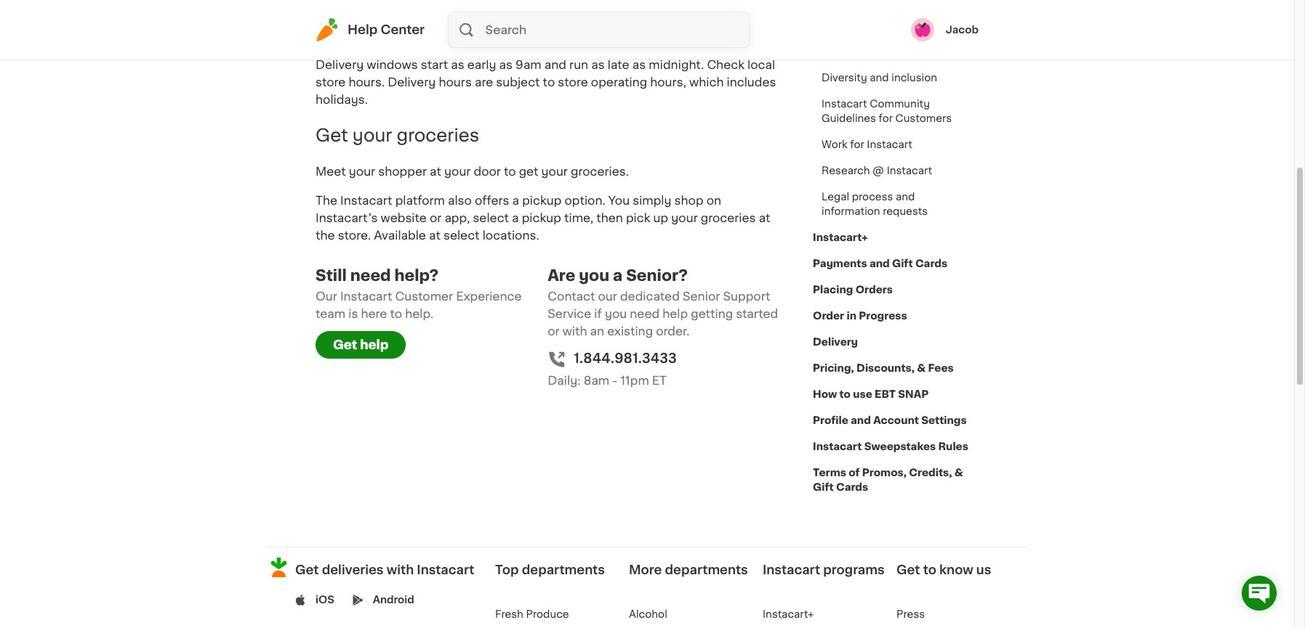 Task type: vqa. For each thing, say whether or not it's contained in the screenshot.
Our
yes



Task type: describe. For each thing, give the bounding box(es) containing it.
instacart's
[[316, 213, 378, 224]]

ios
[[316, 596, 334, 606]]

your inside the instacart platform also offers a pickup option. you simply shop on instacart's website or app, select a pickup time, then pick up your groceries at the store. available at select locations.
[[671, 213, 698, 224]]

get for get help
[[333, 340, 357, 352]]

midnight.
[[649, 59, 704, 70]]

local
[[748, 59, 775, 70]]

daily: 8am - 11pm et
[[548, 376, 667, 387]]

diversity and inclusion link
[[813, 65, 946, 91]]

use
[[853, 390, 872, 400]]

later
[[583, 12, 609, 24]]

as up subject
[[499, 59, 513, 70]]

terms of promos, credits, & gift cards link
[[813, 460, 979, 501]]

android play store logo image
[[353, 595, 363, 606]]

research @ instacart
[[822, 166, 932, 176]]

help inside 'button'
[[360, 340, 389, 352]]

get help button
[[316, 332, 406, 360]]

instacart left top
[[417, 565, 474, 577]]

-
[[612, 376, 618, 387]]

and inside the delivery windows start as early as 9am and run as late as midnight. check local store hours. delivery hours are subject to store operating hours, which includes holidays.
[[544, 59, 566, 70]]

0 vertical spatial gift
[[892, 259, 913, 269]]

order in progress link
[[813, 303, 907, 329]]

here
[[361, 309, 387, 320]]

android
[[373, 596, 414, 606]]

how to use ebt snap
[[813, 390, 929, 400]]

an inside are you a senior? contact our dedicated senior support service if you need help getting started or with an existing order.
[[590, 326, 604, 338]]

customers
[[895, 113, 952, 124]]

help inside are you a senior? contact our dedicated senior support service if you need help getting started or with an existing order.
[[663, 309, 688, 320]]

& inside terms of promos, credits, & gift cards
[[955, 468, 963, 478]]

how to use ebt snap link
[[813, 382, 929, 408]]

and inside legal process and information requests
[[896, 192, 915, 202]]

research
[[822, 166, 870, 176]]

snap
[[898, 390, 929, 400]]

as right fast
[[484, 12, 497, 24]]

promos,
[[862, 468, 907, 478]]

get to know us
[[897, 565, 992, 577]]

departments for more departments
[[665, 565, 748, 577]]

work for instacart link
[[813, 132, 921, 158]]

contact
[[548, 291, 595, 303]]

in inside schedule delivery for as fast as an hour, or for later in the day or week to fit your schedule.
[[612, 12, 622, 24]]

get for get deliveries with instacart
[[295, 565, 319, 577]]

need inside are you a senior? contact our dedicated senior support service if you need help getting started or with an existing order.
[[630, 309, 660, 320]]

0 vertical spatial at
[[430, 166, 441, 178]]

payments
[[813, 259, 867, 269]]

instacart image
[[316, 18, 339, 41]]

0 vertical spatial you
[[579, 269, 609, 284]]

0 vertical spatial instacart+
[[813, 233, 868, 243]]

diversity and inclusion
[[822, 73, 937, 83]]

terms of promos, credits, & gift cards
[[813, 468, 963, 493]]

process
[[852, 192, 893, 202]]

instacart inside research @ instacart link
[[887, 166, 932, 176]]

website
[[381, 213, 427, 224]]

fresh produce link
[[495, 610, 569, 620]]

our
[[598, 291, 617, 303]]

on
[[707, 195, 721, 207]]

support
[[723, 291, 770, 303]]

experience
[[456, 291, 522, 303]]

started
[[736, 309, 778, 320]]

for up center
[[423, 12, 439, 24]]

fit
[[736, 12, 748, 24]]

your up also
[[444, 166, 471, 178]]

instacart inside the instacart platform also offers a pickup option. you simply shop on instacart's website or app, select a pickup time, then pick up your groceries at the store. available at select locations.
[[340, 195, 392, 207]]

for inside instacart community guidelines for customers
[[879, 113, 893, 124]]

terms
[[813, 468, 846, 478]]

to inside still need help? our instacart customer experience team is here to help.
[[390, 309, 402, 320]]

if
[[594, 309, 602, 320]]

delivery
[[373, 12, 420, 24]]

for right 'work'
[[850, 140, 864, 150]]

departments for top departments
[[522, 565, 605, 577]]

help center link
[[316, 18, 425, 41]]

and for profile
[[851, 416, 871, 426]]

1 vertical spatial a
[[512, 213, 519, 224]]

legal
[[822, 192, 849, 202]]

get help
[[333, 340, 389, 352]]

delivery link
[[813, 329, 858, 356]]

up
[[653, 213, 668, 224]]

discounts,
[[857, 364, 915, 374]]

instacart inside still need help? our instacart customer experience team is here to help.
[[340, 291, 392, 303]]

1 store from the left
[[316, 76, 346, 88]]

android link
[[373, 593, 414, 608]]

jacob link
[[911, 18, 979, 41]]

windows
[[367, 59, 418, 70]]

guidelines for instacart community guidelines
[[822, 47, 876, 57]]

to left know
[[923, 565, 936, 577]]

cards inside terms of promos, credits, & gift cards
[[836, 483, 868, 493]]

2 vertical spatial at
[[429, 230, 441, 242]]

and for payments
[[870, 259, 890, 269]]

locations.
[[483, 230, 539, 242]]

the
[[316, 195, 337, 207]]

placing orders link
[[813, 277, 893, 303]]

more departments
[[629, 565, 748, 577]]

our
[[316, 291, 337, 303]]

get for get to know us
[[897, 565, 920, 577]]

instacart sweepstakes rules link
[[813, 434, 968, 460]]

as up hours
[[451, 59, 464, 70]]

work for instacart
[[822, 140, 912, 150]]

get for get your groceries
[[316, 127, 348, 144]]

then
[[596, 213, 623, 224]]

deliveries
[[322, 565, 384, 577]]

schedule delivery for as fast as an hour, or for later in the day or week to fit your schedule.
[[316, 12, 778, 41]]

2 store from the left
[[558, 76, 588, 88]]

center
[[381, 24, 425, 36]]

to inside schedule delivery for as fast as an hour, or for later in the day or week to fit your schedule.
[[721, 12, 733, 24]]

1 vertical spatial pickup
[[522, 213, 561, 224]]

instacart community guidelines link
[[813, 24, 979, 65]]

of
[[849, 468, 860, 478]]

holidays.
[[316, 94, 368, 105]]

rules
[[938, 442, 968, 452]]

legal process and information requests link
[[813, 184, 979, 225]]

which
[[689, 76, 724, 88]]

or right day
[[673, 12, 684, 24]]

account
[[873, 416, 919, 426]]

fees
[[928, 364, 954, 374]]

1 vertical spatial delivery
[[388, 76, 436, 88]]

0 vertical spatial groceries
[[397, 127, 479, 144]]

instacart inside the instacart community guidelines
[[822, 32, 867, 42]]

are you a senior? contact our dedicated senior support service if you need help getting started or with an existing order.
[[548, 269, 778, 338]]

alcohol
[[629, 610, 667, 620]]

you
[[608, 195, 630, 207]]

available
[[374, 230, 426, 242]]

know
[[939, 565, 973, 577]]

to left use at bottom
[[839, 390, 851, 400]]

0 vertical spatial select
[[473, 213, 509, 224]]

research @ instacart link
[[813, 158, 941, 184]]

& inside "link"
[[917, 364, 926, 374]]

to left get
[[504, 166, 516, 178]]

requests
[[883, 207, 928, 217]]

pricing, discounts, & fees link
[[813, 356, 954, 382]]

late
[[608, 59, 629, 70]]

produce
[[526, 610, 569, 620]]

get your groceries
[[316, 127, 479, 144]]

placing
[[813, 285, 853, 295]]

start
[[421, 59, 448, 70]]

1 vertical spatial instacart+ link
[[763, 610, 814, 620]]

9am
[[516, 59, 542, 70]]

app,
[[445, 213, 470, 224]]

fresh produce
[[495, 610, 569, 620]]



Task type: locate. For each thing, give the bounding box(es) containing it.
alcohol link
[[629, 610, 667, 620]]

ios app store logo image
[[295, 595, 306, 606]]

instacart community guidelines
[[822, 32, 930, 57]]

@
[[873, 166, 884, 176]]

1 horizontal spatial groceries
[[701, 213, 756, 224]]

help up order.
[[663, 309, 688, 320]]

1 vertical spatial community
[[870, 99, 930, 109]]

get up press
[[897, 565, 920, 577]]

hour,
[[517, 12, 546, 24]]

community
[[870, 32, 930, 42], [870, 99, 930, 109]]

the inside the instacart platform also offers a pickup option. you simply shop on instacart's website or app, select a pickup time, then pick up your groceries at the store. available at select locations.
[[316, 230, 335, 242]]

or down "service"
[[548, 326, 560, 338]]

daily:
[[548, 376, 581, 387]]

select down app,
[[444, 230, 480, 242]]

0 horizontal spatial an
[[500, 12, 514, 24]]

1 guidelines from the top
[[822, 47, 876, 57]]

to right subject
[[543, 76, 555, 88]]

the inside schedule delivery for as fast as an hour, or for later in the day or week to fit your schedule.
[[625, 12, 645, 24]]

includes
[[727, 76, 776, 88]]

the instacart platform also offers a pickup option. you simply shop on instacart's website or app, select a pickup time, then pick up your groceries at the store. available at select locations.
[[316, 195, 770, 242]]

1.844.981.3433
[[574, 353, 677, 366]]

get down the is
[[333, 340, 357, 352]]

1 vertical spatial cards
[[836, 483, 868, 493]]

and up orders
[[870, 259, 890, 269]]

delivery for delivery link
[[813, 337, 858, 348]]

pricing,
[[813, 364, 854, 374]]

your inside schedule delivery for as fast as an hour, or for later in the day or week to fit your schedule.
[[751, 12, 778, 24]]

the down instacart's
[[316, 230, 335, 242]]

select down offers
[[473, 213, 509, 224]]

your right get
[[541, 166, 568, 178]]

day
[[648, 12, 670, 24]]

1 horizontal spatial need
[[630, 309, 660, 320]]

get inside 'button'
[[333, 340, 357, 352]]

profile and account settings link
[[813, 408, 967, 434]]

order.
[[656, 326, 690, 338]]

2 departments from the left
[[665, 565, 748, 577]]

simply
[[633, 195, 672, 207]]

schedule.
[[316, 30, 372, 41]]

groceries up shopper at the top left of page
[[397, 127, 479, 144]]

1 horizontal spatial an
[[590, 326, 604, 338]]

an down if
[[590, 326, 604, 338]]

0 vertical spatial cards
[[915, 259, 948, 269]]

and down the instacart community guidelines
[[870, 73, 889, 83]]

0 horizontal spatial &
[[917, 364, 926, 374]]

need inside still need help? our instacart customer experience team is here to help.
[[350, 269, 391, 284]]

diversity
[[822, 73, 867, 83]]

instacart+ up the payments
[[813, 233, 868, 243]]

groceries inside the instacart platform also offers a pickup option. you simply shop on instacart's website or app, select a pickup time, then pick up your groceries at the store. available at select locations.
[[701, 213, 756, 224]]

1 horizontal spatial departments
[[665, 565, 748, 577]]

instacart up here
[[340, 291, 392, 303]]

store.
[[338, 230, 371, 242]]

departments right more
[[665, 565, 748, 577]]

1 horizontal spatial delivery
[[388, 76, 436, 88]]

1 vertical spatial need
[[630, 309, 660, 320]]

you up our
[[579, 269, 609, 284]]

groceries down on at top right
[[701, 213, 756, 224]]

community inside the instacart community guidelines
[[870, 32, 930, 42]]

as right late
[[632, 59, 646, 70]]

an inside schedule delivery for as fast as an hour, or for later in the day or week to fit your schedule.
[[500, 12, 514, 24]]

1 community from the top
[[870, 32, 930, 42]]

offers
[[475, 195, 509, 207]]

0 horizontal spatial cards
[[836, 483, 868, 493]]

hours,
[[650, 76, 686, 88]]

delivery down schedule.
[[316, 59, 364, 70]]

1 vertical spatial &
[[955, 468, 963, 478]]

orders
[[856, 285, 893, 295]]

a
[[512, 195, 519, 207], [512, 213, 519, 224], [613, 269, 623, 284]]

with
[[563, 326, 587, 338], [387, 565, 414, 577]]

0 vertical spatial guidelines
[[822, 47, 876, 57]]

select
[[473, 213, 509, 224], [444, 230, 480, 242]]

cards down requests
[[915, 259, 948, 269]]

a up our
[[613, 269, 623, 284]]

8am
[[584, 376, 609, 387]]

platform
[[395, 195, 445, 207]]

0 horizontal spatial departments
[[522, 565, 605, 577]]

and down use at bottom
[[851, 416, 871, 426]]

help
[[663, 309, 688, 320], [360, 340, 389, 352]]

schedule
[[316, 12, 371, 24]]

instacart up the instacart community guidelines
[[822, 6, 867, 16]]

and for diversity
[[870, 73, 889, 83]]

fast
[[458, 12, 481, 24]]

with down "service"
[[563, 326, 587, 338]]

subject
[[496, 76, 540, 88]]

guidelines inside the instacart community guidelines
[[822, 47, 876, 57]]

store up holidays.
[[316, 76, 346, 88]]

et
[[652, 376, 667, 387]]

to inside the delivery windows start as early as 9am and run as late as midnight. check local store hours. delivery hours are subject to store operating hours, which includes holidays.
[[543, 76, 555, 88]]

0 vertical spatial delivery
[[316, 59, 364, 70]]

gift down the terms
[[813, 483, 834, 493]]

is
[[348, 309, 358, 320]]

need down dedicated
[[630, 309, 660, 320]]

2 guidelines from the top
[[822, 113, 876, 124]]

help down here
[[360, 340, 389, 352]]

gift up orders
[[892, 259, 913, 269]]

0 horizontal spatial with
[[387, 565, 414, 577]]

are
[[475, 76, 493, 88]]

1 vertical spatial instacart+
[[763, 610, 814, 620]]

an
[[500, 12, 514, 24], [590, 326, 604, 338]]

Search search field
[[484, 12, 750, 47]]

instacart up @
[[867, 140, 912, 150]]

community up customers
[[870, 99, 930, 109]]

senior
[[683, 291, 720, 303]]

more
[[629, 565, 662, 577]]

1 horizontal spatial &
[[955, 468, 963, 478]]

as left fast
[[442, 12, 455, 24]]

instacart left programs
[[763, 565, 820, 577]]

1 horizontal spatial store
[[558, 76, 588, 88]]

instacart up diversity
[[822, 32, 867, 42]]

guidelines up 'work'
[[822, 113, 876, 124]]

1 horizontal spatial help
[[663, 309, 688, 320]]

0 vertical spatial the
[[625, 12, 645, 24]]

instacart accessibility link
[[813, 0, 944, 24]]

at
[[430, 166, 441, 178], [759, 213, 770, 224], [429, 230, 441, 242]]

delivery windows start as early as 9am and run as late as midnight. check local store hours. delivery hours are subject to store operating hours, which includes holidays.
[[316, 59, 776, 105]]

guidelines for instacart community guidelines for customers
[[822, 113, 876, 124]]

community down accessibility
[[870, 32, 930, 42]]

1 vertical spatial select
[[444, 230, 480, 242]]

get right instacart shopper app logo
[[295, 565, 319, 577]]

for left later
[[564, 12, 580, 24]]

and left run
[[544, 59, 566, 70]]

1 vertical spatial with
[[387, 565, 414, 577]]

dedicated
[[620, 291, 680, 303]]

instacart community guidelines for customers
[[822, 99, 952, 124]]

your right fit
[[751, 12, 778, 24]]

payments and gift cards link
[[813, 251, 948, 277]]

order in progress
[[813, 311, 907, 321]]

a up locations.
[[512, 213, 519, 224]]

meet
[[316, 166, 346, 178]]

to left fit
[[721, 12, 733, 24]]

jacob
[[946, 25, 979, 35]]

your down shop
[[671, 213, 698, 224]]

instacart up instacart's
[[340, 195, 392, 207]]

accessibility
[[870, 6, 935, 16]]

an left hour,
[[500, 12, 514, 24]]

1 horizontal spatial in
[[847, 311, 857, 321]]

0 vertical spatial community
[[870, 32, 930, 42]]

0 horizontal spatial help
[[360, 340, 389, 352]]

guidelines up diversity
[[822, 47, 876, 57]]

1 vertical spatial in
[[847, 311, 857, 321]]

pickup up locations.
[[522, 213, 561, 224]]

1 horizontal spatial gift
[[892, 259, 913, 269]]

instacart+ link up the payments
[[813, 225, 868, 251]]

the left day
[[625, 12, 645, 24]]

programs
[[823, 565, 885, 577]]

instacart inside work for instacart link
[[867, 140, 912, 150]]

community for instacart community guidelines for customers
[[870, 99, 930, 109]]

user avatar image
[[911, 18, 934, 41]]

cards down of
[[836, 483, 868, 493]]

0 horizontal spatial need
[[350, 269, 391, 284]]

need up here
[[350, 269, 391, 284]]

or inside are you a senior? contact our dedicated senior support service if you need help getting started or with an existing order.
[[548, 326, 560, 338]]

1 vertical spatial at
[[759, 213, 770, 224]]

0 vertical spatial a
[[512, 195, 519, 207]]

run
[[569, 59, 588, 70]]

instacart down diversity
[[822, 99, 867, 109]]

a inside are you a senior? contact our dedicated senior support service if you need help getting started or with an existing order.
[[613, 269, 623, 284]]

for
[[423, 12, 439, 24], [564, 12, 580, 24], [879, 113, 893, 124], [850, 140, 864, 150]]

pick
[[626, 213, 650, 224]]

help.
[[405, 309, 434, 320]]

your right meet
[[349, 166, 375, 178]]

with inside are you a senior? contact our dedicated senior support service if you need help getting started or with an existing order.
[[563, 326, 587, 338]]

1 vertical spatial an
[[590, 326, 604, 338]]

instacart right @
[[887, 166, 932, 176]]

shopper
[[378, 166, 427, 178]]

delivery up pricing,
[[813, 337, 858, 348]]

legal process and information requests
[[822, 192, 928, 217]]

and up requests
[[896, 192, 915, 202]]

0 vertical spatial &
[[917, 364, 926, 374]]

you
[[579, 269, 609, 284], [605, 309, 627, 320]]

1 horizontal spatial with
[[563, 326, 587, 338]]

0 vertical spatial instacart+ link
[[813, 225, 868, 251]]

to right here
[[390, 309, 402, 320]]

for up work for instacart link
[[879, 113, 893, 124]]

the
[[625, 12, 645, 24], [316, 230, 335, 242]]

or inside the instacart platform also offers a pickup option. you simply shop on instacart's website or app, select a pickup time, then pick up your groceries at the store. available at select locations.
[[430, 213, 442, 224]]

1 vertical spatial the
[[316, 230, 335, 242]]

payments and gift cards
[[813, 259, 948, 269]]

1 vertical spatial help
[[360, 340, 389, 352]]

gift
[[892, 259, 913, 269], [813, 483, 834, 493]]

1 horizontal spatial the
[[625, 12, 645, 24]]

1 vertical spatial guidelines
[[822, 113, 876, 124]]

community for instacart community guidelines
[[870, 32, 930, 42]]

you right if
[[605, 309, 627, 320]]

check
[[707, 59, 745, 70]]

are
[[548, 269, 575, 284]]

or left app,
[[430, 213, 442, 224]]

top departments
[[495, 565, 605, 577]]

instacart inside instacart accessibility link
[[822, 6, 867, 16]]

pickup down get
[[522, 195, 562, 207]]

0 horizontal spatial gift
[[813, 483, 834, 493]]

progress
[[859, 311, 907, 321]]

0 horizontal spatial delivery
[[316, 59, 364, 70]]

service
[[548, 309, 591, 320]]

press link
[[897, 610, 925, 620]]

door
[[474, 166, 501, 178]]

2 vertical spatial delivery
[[813, 337, 858, 348]]

1 vertical spatial gift
[[813, 483, 834, 493]]

0 vertical spatial need
[[350, 269, 391, 284]]

departments up produce
[[522, 565, 605, 577]]

in right "order"
[[847, 311, 857, 321]]

press
[[897, 610, 925, 620]]

2 horizontal spatial delivery
[[813, 337, 858, 348]]

as
[[442, 12, 455, 24], [484, 12, 497, 24], [451, 59, 464, 70], [499, 59, 513, 70], [591, 59, 605, 70], [632, 59, 646, 70]]

a right offers
[[512, 195, 519, 207]]

senior?
[[626, 269, 688, 284]]

& left fees
[[917, 364, 926, 374]]

settings
[[921, 416, 967, 426]]

instacart accessibility
[[822, 6, 935, 16]]

0 vertical spatial with
[[563, 326, 587, 338]]

get up meet
[[316, 127, 348, 144]]

operating
[[591, 76, 647, 88]]

store down run
[[558, 76, 588, 88]]

existing
[[607, 326, 653, 338]]

0 vertical spatial help
[[663, 309, 688, 320]]

0 horizontal spatial in
[[612, 12, 622, 24]]

1 horizontal spatial cards
[[915, 259, 948, 269]]

instacart inside instacart community guidelines for customers
[[822, 99, 867, 109]]

delivery down windows
[[388, 76, 436, 88]]

instacart inside instacart sweepstakes rules link
[[813, 442, 862, 452]]

instacart+ down instacart programs at the bottom right of the page
[[763, 610, 814, 620]]

or right hour,
[[549, 12, 561, 24]]

2 community from the top
[[870, 99, 930, 109]]

instacart+ link
[[813, 225, 868, 251], [763, 610, 814, 620]]

pricing, discounts, & fees
[[813, 364, 954, 374]]

as right run
[[591, 59, 605, 70]]

0 vertical spatial in
[[612, 12, 622, 24]]

guidelines inside instacart community guidelines for customers
[[822, 113, 876, 124]]

in right later
[[612, 12, 622, 24]]

instacart down profile
[[813, 442, 862, 452]]

0 vertical spatial an
[[500, 12, 514, 24]]

with up the android
[[387, 565, 414, 577]]

your down holidays.
[[353, 127, 392, 144]]

instacart+ link down instacart programs at the bottom right of the page
[[763, 610, 814, 620]]

top
[[495, 565, 519, 577]]

option.
[[565, 195, 605, 207]]

1 vertical spatial you
[[605, 309, 627, 320]]

& down rules
[[955, 468, 963, 478]]

1 vertical spatial groceries
[[701, 213, 756, 224]]

instacart shopper app logo image
[[267, 556, 291, 580]]

community inside instacart community guidelines for customers
[[870, 99, 930, 109]]

0 horizontal spatial groceries
[[397, 127, 479, 144]]

2 vertical spatial a
[[613, 269, 623, 284]]

need
[[350, 269, 391, 284], [630, 309, 660, 320]]

0 horizontal spatial store
[[316, 76, 346, 88]]

gift inside terms of promos, credits, & gift cards
[[813, 483, 834, 493]]

instacart+
[[813, 233, 868, 243], [763, 610, 814, 620]]

1 departments from the left
[[522, 565, 605, 577]]

delivery for delivery windows start as early as 9am and run as late as midnight. check local store hours. delivery hours are subject to store operating hours, which includes holidays.
[[316, 59, 364, 70]]

0 horizontal spatial the
[[316, 230, 335, 242]]

0 vertical spatial pickup
[[522, 195, 562, 207]]



